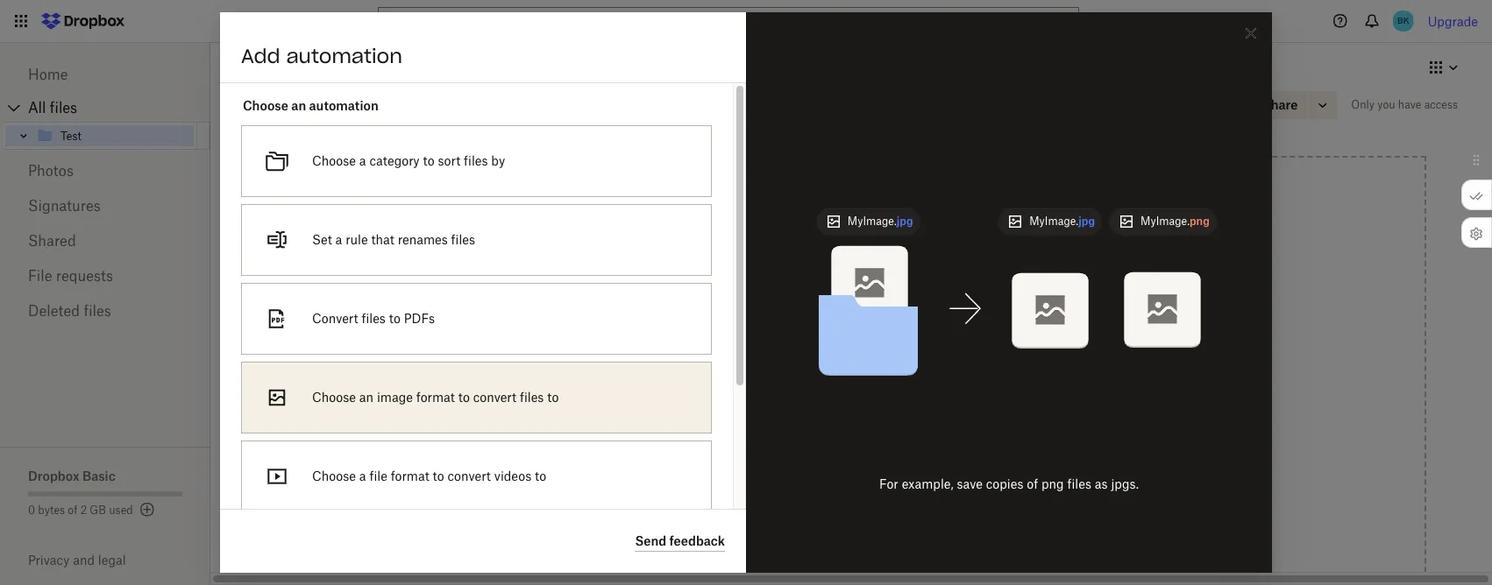 Task type: vqa. For each thing, say whether or not it's contained in the screenshot.
file
yes



Task type: describe. For each thing, give the bounding box(es) containing it.
add automation dialog
[[220, 12, 1272, 586]]

dropbox logo - go to the homepage image
[[35, 7, 131, 35]]

files right convert
[[362, 311, 386, 326]]

choose for choose an automation
[[243, 98, 288, 113]]

0 horizontal spatial png
[[1042, 477, 1064, 492]]

for
[[879, 477, 899, 492]]

save
[[957, 477, 983, 492]]

file requests
[[28, 267, 113, 285]]

used
[[109, 504, 133, 517]]

file
[[369, 469, 387, 484]]

as
[[1095, 477, 1108, 492]]

and
[[73, 553, 95, 568]]

only
[[1351, 98, 1375, 111]]

2 myimage. jpg from the left
[[1030, 214, 1095, 228]]

more ways to add content element
[[689, 436, 987, 586]]

an for automation
[[291, 98, 306, 113]]

use
[[778, 349, 799, 364]]

deleted
[[28, 302, 80, 320]]

drop files here to upload, or use the 'upload' button
[[763, 330, 913, 364]]

share
[[1262, 97, 1298, 112]]

jpgs.
[[1111, 477, 1139, 492]]

folder
[[802, 482, 836, 497]]

access
[[731, 482, 774, 497]]

basic
[[82, 469, 115, 484]]

share button
[[1233, 91, 1308, 119]]

signatures link
[[28, 189, 182, 224]]

choose a category to sort files by
[[312, 153, 505, 168]]

import
[[731, 531, 771, 546]]

test link
[[36, 125, 194, 146]]

convert for files
[[473, 390, 517, 405]]

dropbox / test
[[224, 59, 334, 76]]

photos link
[[28, 153, 182, 189]]

convert for videos
[[448, 469, 491, 484]]

image
[[377, 390, 413, 405]]

set
[[312, 232, 332, 247]]

dropbox basic
[[28, 469, 115, 484]]

pdfs
[[404, 311, 435, 326]]

that
[[371, 232, 394, 247]]

choose for choose a file format to convert videos to
[[312, 469, 356, 484]]

files left as
[[1067, 477, 1092, 492]]

send
[[635, 534, 666, 548]]

sort
[[438, 153, 461, 168]]

files inside drop files here to upload, or use the 'upload' button
[[795, 330, 820, 345]]

the
[[802, 349, 821, 364]]

rule
[[346, 232, 368, 247]]

legal
[[98, 553, 126, 568]]

choose for choose a category to sort files by
[[312, 153, 356, 168]]

upgrade link
[[1428, 14, 1478, 28]]

choose a file format to convert videos to
[[312, 469, 546, 484]]

all
[[28, 99, 46, 117]]

a for file
[[359, 469, 366, 484]]

by
[[491, 153, 505, 168]]

category
[[369, 153, 420, 168]]

privacy and legal
[[28, 553, 126, 568]]

1 myimage. from the left
[[848, 214, 897, 228]]

upgrade
[[1428, 14, 1478, 28]]

2 myimage. from the left
[[1030, 214, 1079, 228]]

myimage. png
[[1141, 214, 1210, 228]]

an for image
[[359, 390, 374, 405]]

send feedback
[[635, 534, 725, 548]]

dropbox for dropbox / test
[[224, 59, 286, 76]]

get more space image
[[136, 500, 158, 521]]

all files
[[28, 99, 77, 117]]

send feedback button
[[635, 531, 725, 552]]

privacy
[[28, 553, 70, 568]]

'upload'
[[824, 349, 870, 364]]

shared
[[28, 232, 76, 250]]

deleted files link
[[28, 294, 182, 329]]

deleted files
[[28, 302, 111, 320]]

drop
[[763, 330, 792, 345]]



Task type: locate. For each thing, give the bounding box(es) containing it.
1 vertical spatial a
[[335, 232, 342, 247]]

files down 'file requests' link
[[84, 302, 111, 320]]

format right file
[[391, 469, 429, 484]]

1 vertical spatial test
[[60, 129, 81, 142]]

bytes
[[38, 504, 65, 517]]

a
[[359, 153, 366, 168], [335, 232, 342, 247], [359, 469, 366, 484]]

automation down 'add automation'
[[309, 98, 378, 113]]

have
[[1398, 98, 1422, 111]]

0 horizontal spatial of
[[68, 504, 78, 517]]

files up 'videos'
[[520, 390, 544, 405]]

this
[[777, 482, 799, 497]]

2 horizontal spatial myimage.
[[1141, 214, 1190, 228]]

home link
[[28, 57, 182, 92]]

add
[[241, 44, 280, 68]]

choose an automation
[[243, 98, 378, 113]]

1 horizontal spatial of
[[1027, 477, 1038, 492]]

myimage. jpg
[[848, 214, 913, 228], [1030, 214, 1095, 228]]

format for image
[[416, 390, 455, 405]]

access this folder from your desktop
[[731, 482, 945, 497]]

from
[[839, 482, 867, 497]]

1 vertical spatial automation
[[309, 98, 378, 113]]

feedback
[[669, 534, 725, 548]]

1 vertical spatial an
[[359, 390, 374, 405]]

0 horizontal spatial an
[[291, 98, 306, 113]]

renames
[[398, 232, 448, 247]]

dropbox
[[224, 59, 286, 76], [28, 469, 79, 484]]

1 vertical spatial convert
[[448, 469, 491, 484]]

of left 2
[[68, 504, 78, 517]]

0 vertical spatial format
[[416, 390, 455, 405]]

signatures
[[28, 197, 101, 215]]

convert
[[312, 311, 358, 326]]

0 vertical spatial of
[[1027, 477, 1038, 492]]

0 vertical spatial png
[[1190, 214, 1210, 228]]

1 myimage. jpg from the left
[[848, 214, 913, 228]]

only you have access
[[1351, 98, 1458, 111]]

or
[[763, 349, 775, 364]]

button
[[874, 349, 912, 364]]

1 horizontal spatial dropbox
[[224, 59, 286, 76]]

choose left file
[[312, 469, 356, 484]]

dropbox link
[[224, 56, 286, 79]]

0
[[28, 504, 35, 517]]

for example, save copies of png files as jpgs.
[[879, 477, 1139, 492]]

convert up 'videos'
[[473, 390, 517, 405]]

import button
[[692, 522, 984, 557]]

myimage.
[[848, 214, 897, 228], [1030, 214, 1079, 228], [1141, 214, 1190, 228]]

choose left image
[[312, 390, 356, 405]]

2 vertical spatial a
[[359, 469, 366, 484]]

to
[[423, 153, 435, 168], [389, 311, 401, 326], [853, 330, 865, 345], [458, 390, 470, 405], [547, 390, 559, 405], [433, 469, 444, 484], [535, 469, 546, 484]]

0 vertical spatial automation
[[286, 44, 402, 68]]

an
[[291, 98, 306, 113], [359, 390, 374, 405]]

automation up choose an automation
[[286, 44, 402, 68]]

global header element
[[0, 0, 1492, 43]]

videos
[[494, 469, 531, 484]]

dropbox left '/'
[[224, 59, 286, 76]]

choose an image format to convert files to
[[312, 390, 559, 405]]

a left category
[[359, 153, 366, 168]]

to inside drop files here to upload, or use the 'upload' button
[[853, 330, 865, 345]]

dropbox for dropbox basic
[[28, 469, 79, 484]]

gb
[[90, 504, 106, 517]]

0 vertical spatial a
[[359, 153, 366, 168]]

choose down dropbox link
[[243, 98, 288, 113]]

you
[[1378, 98, 1395, 111]]

0 vertical spatial convert
[[473, 390, 517, 405]]

1 vertical spatial format
[[391, 469, 429, 484]]

convert files to pdfs
[[312, 311, 435, 326]]

choose
[[243, 98, 288, 113], [312, 153, 356, 168], [312, 390, 356, 405], [312, 469, 356, 484]]

2 jpg from the left
[[1079, 214, 1095, 228]]

your
[[870, 482, 895, 497]]

files inside tree
[[50, 99, 77, 117]]

a for rule
[[335, 232, 342, 247]]

0 horizontal spatial myimage. jpg
[[848, 214, 913, 228]]

choose down choose an automation
[[312, 153, 356, 168]]

1 horizontal spatial png
[[1190, 214, 1210, 228]]

upload,
[[868, 330, 913, 345]]

/
[[291, 60, 298, 75]]

here
[[823, 330, 850, 345]]

test inside test link
[[60, 129, 81, 142]]

shared link
[[28, 224, 182, 259]]

requests
[[56, 267, 113, 285]]

choose for choose an image format to convert files to
[[312, 390, 356, 405]]

dropbox up the bytes
[[28, 469, 79, 484]]

desktop
[[899, 482, 945, 497]]

1 horizontal spatial jpg
[[1079, 214, 1095, 228]]

files right all
[[50, 99, 77, 117]]

format
[[416, 390, 455, 405], [391, 469, 429, 484]]

of inside add automation dialog
[[1027, 477, 1038, 492]]

0 vertical spatial dropbox
[[224, 59, 286, 76]]

of right 'copies' on the right bottom
[[1027, 477, 1038, 492]]

convert left 'videos'
[[448, 469, 491, 484]]

1 horizontal spatial test
[[304, 59, 334, 76]]

1 vertical spatial png
[[1042, 477, 1064, 492]]

set a rule that renames files
[[312, 232, 475, 247]]

test
[[304, 59, 334, 76], [60, 129, 81, 142]]

file
[[28, 267, 52, 285]]

0 horizontal spatial jpg
[[897, 214, 913, 228]]

an left image
[[359, 390, 374, 405]]

privacy and legal link
[[28, 553, 210, 568]]

format right image
[[416, 390, 455, 405]]

all files tree
[[3, 94, 210, 150]]

1 jpg from the left
[[897, 214, 913, 228]]

1 horizontal spatial an
[[359, 390, 374, 405]]

access
[[1424, 98, 1458, 111]]

files right renames
[[451, 232, 475, 247]]

1 vertical spatial of
[[68, 504, 78, 517]]

all files link
[[28, 94, 210, 122]]

automation
[[286, 44, 402, 68], [309, 98, 378, 113]]

files up the on the right
[[795, 330, 820, 345]]

format for file
[[391, 469, 429, 484]]

test right '/'
[[304, 59, 334, 76]]

1 horizontal spatial myimage. jpg
[[1030, 214, 1095, 228]]

0 vertical spatial an
[[291, 98, 306, 113]]

jpg
[[897, 214, 913, 228], [1079, 214, 1095, 228]]

add automation
[[241, 44, 402, 68]]

0 horizontal spatial myimage.
[[848, 214, 897, 228]]

test down all files
[[60, 129, 81, 142]]

of
[[1027, 477, 1038, 492], [68, 504, 78, 517]]

example,
[[902, 477, 954, 492]]

file requests link
[[28, 259, 182, 294]]

home
[[28, 66, 68, 83]]

a left file
[[359, 469, 366, 484]]

a right set
[[335, 232, 342, 247]]

1 horizontal spatial myimage.
[[1030, 214, 1079, 228]]

files
[[50, 99, 77, 117], [464, 153, 488, 168], [451, 232, 475, 247], [84, 302, 111, 320], [362, 311, 386, 326], [795, 330, 820, 345], [520, 390, 544, 405], [1067, 477, 1092, 492]]

convert
[[473, 390, 517, 405], [448, 469, 491, 484]]

0 bytes of 2 gb used
[[28, 504, 133, 517]]

0 horizontal spatial test
[[60, 129, 81, 142]]

2
[[80, 504, 87, 517]]

files left the by
[[464, 153, 488, 168]]

1 vertical spatial dropbox
[[28, 469, 79, 484]]

a for category
[[359, 153, 366, 168]]

an down '/'
[[291, 98, 306, 113]]

copies
[[986, 477, 1024, 492]]

3 myimage. from the left
[[1141, 214, 1190, 228]]

0 vertical spatial test
[[304, 59, 334, 76]]

photos
[[28, 162, 74, 180]]

0 horizontal spatial dropbox
[[28, 469, 79, 484]]



